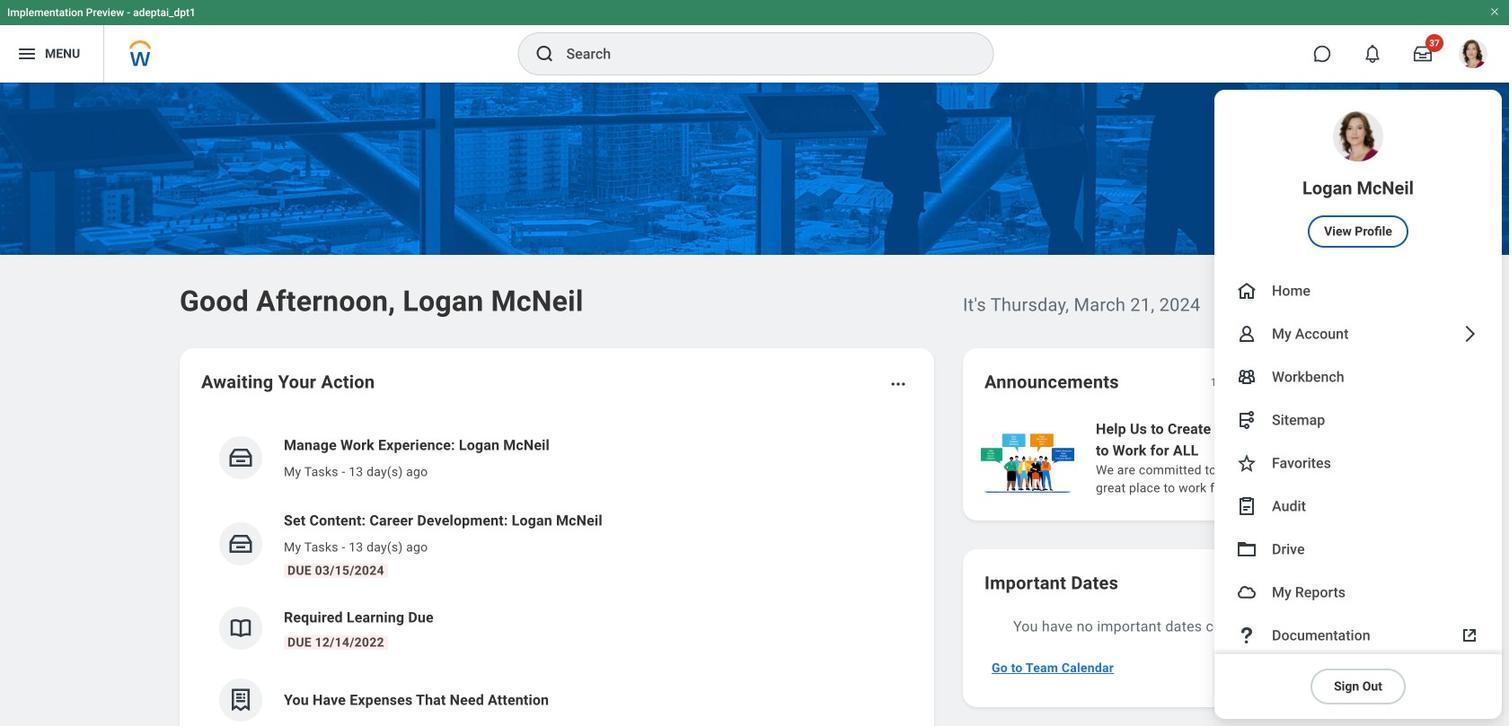 Task type: vqa. For each thing, say whether or not it's contained in the screenshot.
Navigation pane Region
no



Task type: locate. For each thing, give the bounding box(es) containing it.
question image
[[1236, 625, 1258, 647]]

list
[[978, 417, 1509, 500], [201, 420, 913, 727]]

status
[[1211, 376, 1240, 390]]

3 menu item from the top
[[1215, 313, 1502, 356]]

menu item
[[1215, 90, 1502, 270], [1215, 270, 1502, 313], [1215, 313, 1502, 356], [1215, 356, 1502, 399], [1215, 399, 1502, 442], [1215, 442, 1502, 485], [1215, 485, 1502, 528], [1215, 528, 1502, 571], [1215, 571, 1502, 615], [1215, 615, 1502, 658]]

notifications large image
[[1364, 45, 1382, 63]]

menu
[[1215, 90, 1502, 720]]

close environment banner image
[[1490, 6, 1500, 17]]

7 menu item from the top
[[1215, 485, 1502, 528]]

endpoints image
[[1236, 410, 1258, 431]]

paste image
[[1236, 496, 1258, 518]]

8 menu item from the top
[[1215, 528, 1502, 571]]

inbox large image
[[1414, 45, 1432, 63]]

4 menu item from the top
[[1215, 356, 1502, 399]]

folder open image
[[1236, 539, 1258, 561]]

main content
[[0, 83, 1509, 727]]

chevron right small image
[[1285, 374, 1303, 392]]

1 horizontal spatial list
[[978, 417, 1509, 500]]

inbox image
[[227, 531, 254, 558]]

search image
[[534, 43, 556, 65]]

banner
[[0, 0, 1509, 720]]

chevron left small image
[[1252, 374, 1270, 392]]



Task type: describe. For each thing, give the bounding box(es) containing it.
2 menu item from the top
[[1215, 270, 1502, 313]]

6 menu item from the top
[[1215, 442, 1502, 485]]

star image
[[1236, 453, 1258, 474]]

chevron right image
[[1459, 323, 1481, 345]]

justify image
[[16, 43, 38, 65]]

logan mcneil image
[[1459, 40, 1488, 68]]

10 menu item from the top
[[1215, 615, 1502, 658]]

book open image
[[227, 615, 254, 642]]

Search Workday  search field
[[566, 34, 956, 74]]

related actions image
[[889, 376, 907, 394]]

avatar image
[[1236, 582, 1258, 604]]

0 horizontal spatial list
[[201, 420, 913, 727]]

contact card matrix manager image
[[1236, 367, 1258, 388]]

1 menu item from the top
[[1215, 90, 1502, 270]]

dashboard expenses image
[[227, 687, 254, 714]]

ext link image
[[1459, 625, 1481, 647]]

5 menu item from the top
[[1215, 399, 1502, 442]]

home image
[[1236, 280, 1258, 302]]

inbox image
[[227, 445, 254, 472]]

9 menu item from the top
[[1215, 571, 1502, 615]]



